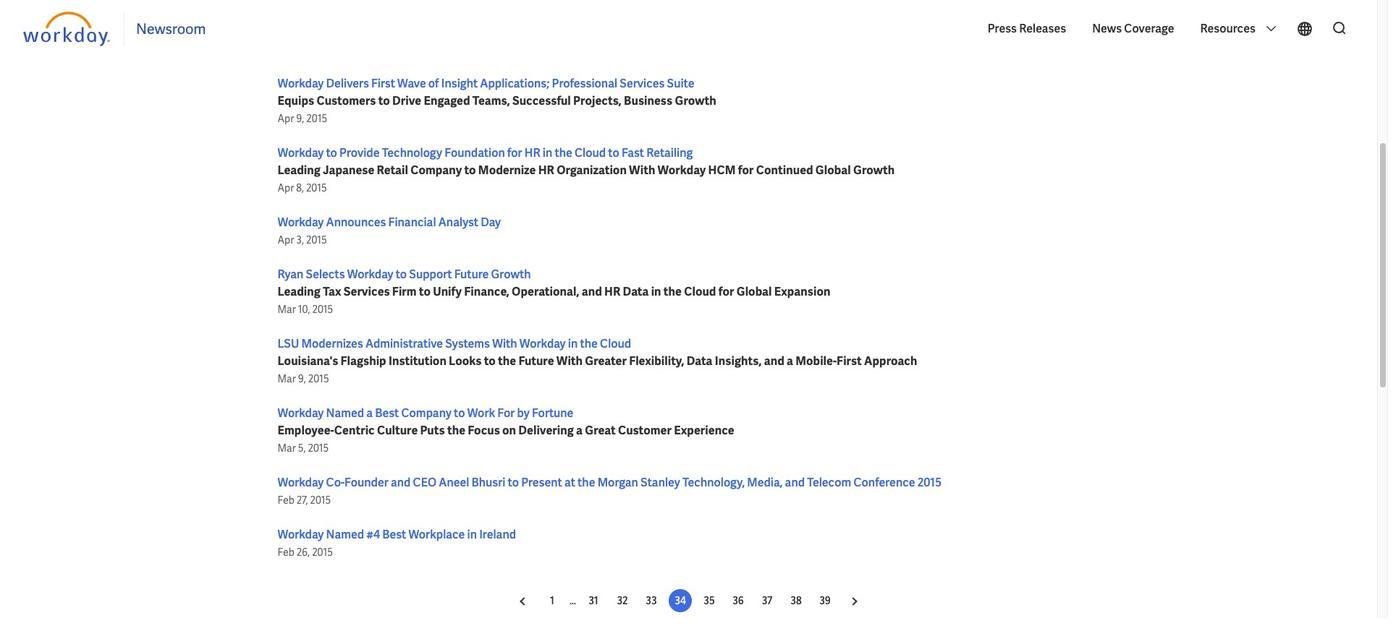 Task type: describe. For each thing, give the bounding box(es) containing it.
flagship
[[341, 354, 386, 369]]

in inside lsu modernizes administrative systems with workday in the cloud louisiana's flagship institution looks to the future with greater flexibility, data insights, and a mobile-first approach mar 9, 2015
[[568, 337, 578, 352]]

with inside workday to provide technology foundation for hr in the cloud to fast retailing leading japanese retail company to modernize hr organization with workday hcm for continued global growth apr 8, 2015
[[629, 163, 655, 178]]

39
[[819, 595, 831, 608]]

modernizes
[[301, 337, 363, 352]]

to inside workday named a best company to work for by fortune employee-centric culture puts the focus on delivering a great customer experience mar 5, 2015
[[454, 406, 465, 421]]

future inside lsu modernizes administrative systems with workday in the cloud louisiana's flagship institution looks to the future with greater flexibility, data insights, and a mobile-first approach mar 9, 2015
[[518, 354, 554, 369]]

0 vertical spatial for
[[507, 145, 522, 161]]

best for company
[[375, 406, 399, 421]]

company inside workday to provide technology foundation for hr in the cloud to fast retailing leading japanese retail company to modernize hr organization with workday hcm for continued global growth apr 8, 2015
[[410, 163, 462, 178]]

by
[[517, 406, 530, 421]]

press releases link
[[980, 10, 1073, 48]]

teams,
[[472, 93, 510, 109]]

co-
[[326, 475, 344, 491]]

workday to provide technology foundation for hr in the cloud to fast retailing leading japanese retail company to modernize hr organization with workday hcm for continued global growth apr 8, 2015
[[278, 145, 895, 195]]

2015 inside lsu modernizes administrative systems with workday in the cloud louisiana's flagship institution looks to the future with greater flexibility, data insights, and a mobile-first approach mar 9, 2015
[[308, 373, 329, 386]]

cloud inside workday to provide technology foundation for hr in the cloud to fast retailing leading japanese retail company to modernize hr organization with workday hcm for continued global growth apr 8, 2015
[[575, 145, 606, 161]]

35 link
[[698, 590, 721, 613]]

expansion
[[774, 284, 830, 300]]

present
[[521, 475, 562, 491]]

support
[[409, 267, 452, 282]]

institution
[[389, 354, 446, 369]]

successful
[[512, 93, 571, 109]]

workday for day
[[278, 215, 324, 230]]

to up the firm
[[396, 267, 407, 282]]

future inside the ryan selects workday to support future growth leading tax services firm to unify finance, operational, and hr data in the cloud for global expansion mar 10, 2015
[[454, 267, 489, 282]]

retailing
[[646, 145, 693, 161]]

1 vertical spatial a
[[366, 406, 373, 421]]

36 link
[[727, 590, 750, 613]]

stanley
[[641, 475, 680, 491]]

cloud inside lsu modernizes administrative systems with workday in the cloud louisiana's flagship institution looks to the future with greater flexibility, data insights, and a mobile-first approach mar 9, 2015
[[600, 337, 631, 352]]

workday named #4 best workplace in ireland link
[[278, 528, 516, 543]]

fortune
[[532, 406, 573, 421]]

growth inside the ryan selects workday to support future growth leading tax services firm to unify finance, operational, and hr data in the cloud for global expansion mar 10, 2015
[[491, 267, 531, 282]]

tax
[[323, 284, 341, 300]]

telecom
[[807, 475, 851, 491]]

media,
[[747, 475, 783, 491]]

workplace
[[408, 528, 465, 543]]

louisiana's
[[278, 354, 338, 369]]

apr inside workday delivers first wave of insight applications; professional services suite equips customers to drive engaged teams, successful projects, business growth apr 9, 2015
[[278, 112, 294, 125]]

33
[[646, 595, 657, 608]]

the inside workday named a best company to work for by fortune employee-centric culture puts the focus on delivering a great customer experience mar 5, 2015
[[447, 423, 465, 439]]

feb inside workday co-founder and ceo aneel bhusri to present at the morgan stanley technology, media, and telecom conference 2015 feb 27, 2015
[[278, 494, 294, 507]]

workday for ceo
[[278, 475, 324, 491]]

professional
[[552, 76, 617, 91]]

workday inside the ryan selects workday to support future growth leading tax services firm to unify finance, operational, and hr data in the cloud for global expansion mar 10, 2015
[[347, 267, 393, 282]]

show next page image
[[849, 598, 857, 606]]

and inside the ryan selects workday to support future growth leading tax services firm to unify finance, operational, and hr data in the cloud for global expansion mar 10, 2015
[[582, 284, 602, 300]]

2015 right conference
[[917, 475, 942, 491]]

centric
[[334, 423, 375, 439]]

2015 inside workday named #4 best workplace in ireland feb 26, 2015
[[312, 546, 333, 559]]

the inside workday to provide technology foundation for hr in the cloud to fast retailing leading japanese retail company to modernize hr organization with workday hcm for continued global growth apr 8, 2015
[[555, 145, 572, 161]]

go to the newsroom homepage image
[[23, 12, 112, 46]]

workday for foundation
[[278, 145, 324, 161]]

show previous page image
[[520, 598, 528, 606]]

coverage
[[1124, 21, 1174, 36]]

3,
[[296, 234, 304, 247]]

1 link
[[541, 590, 564, 613]]

firm
[[392, 284, 417, 300]]

on
[[502, 423, 516, 439]]

delivering
[[518, 423, 574, 439]]

technology,
[[682, 475, 745, 491]]

1 vertical spatial with
[[492, 337, 517, 352]]

33 link
[[640, 590, 663, 613]]

resources
[[1200, 21, 1258, 36]]

continued
[[756, 163, 813, 178]]

for
[[497, 406, 515, 421]]

approach
[[864, 354, 917, 369]]

cloud inside the ryan selects workday to support future growth leading tax services firm to unify finance, operational, and hr data in the cloud for global expansion mar 10, 2015
[[684, 284, 716, 300]]

1 horizontal spatial a
[[576, 423, 583, 439]]

finance,
[[464, 284, 509, 300]]

36
[[732, 595, 744, 608]]

38
[[790, 595, 802, 608]]

current page 34 element
[[669, 595, 692, 608]]

workday for company
[[278, 406, 324, 421]]

to down support on the top left of page
[[419, 284, 431, 300]]

retail
[[377, 163, 408, 178]]

news coverage
[[1092, 21, 1174, 36]]

workday named #4 best workplace in ireland feb 26, 2015
[[278, 528, 516, 559]]

flexibility,
[[629, 354, 684, 369]]

lsu modernizes administrative systems with workday in the cloud link
[[278, 337, 631, 352]]

2015 inside the ryan selects workday to support future growth leading tax services firm to unify finance, operational, and hr data in the cloud for global expansion mar 10, 2015
[[312, 303, 333, 316]]

at
[[564, 475, 575, 491]]

leading inside the ryan selects workday to support future growth leading tax services firm to unify finance, operational, and hr data in the cloud for global expansion mar 10, 2015
[[278, 284, 320, 300]]

leading inside workday to provide technology foundation for hr in the cloud to fast retailing leading japanese retail company to modernize hr organization with workday hcm for continued global growth apr 8, 2015
[[278, 163, 320, 178]]

conference
[[853, 475, 915, 491]]

services inside the ryan selects workday to support future growth leading tax services firm to unify finance, operational, and hr data in the cloud for global expansion mar 10, 2015
[[344, 284, 390, 300]]

fast
[[622, 145, 644, 161]]

morgan
[[598, 475, 638, 491]]

workday down retailing
[[658, 163, 706, 178]]

projects,
[[573, 93, 622, 109]]

of
[[428, 76, 439, 91]]

first inside workday delivers first wave of insight applications; professional services suite equips customers to drive engaged teams, successful projects, business growth apr 9, 2015
[[371, 76, 395, 91]]

newsroom
[[136, 20, 206, 38]]

growth inside workday delivers first wave of insight applications; professional services suite equips customers to drive engaged teams, successful projects, business growth apr 9, 2015
[[675, 93, 716, 109]]

1 horizontal spatial with
[[556, 354, 583, 369]]

9, inside workday delivers first wave of insight applications; professional services suite equips customers to drive engaged teams, successful projects, business growth apr 9, 2015
[[296, 112, 304, 125]]

ryan selects workday to support future growth leading tax services firm to unify finance, operational, and hr data in the cloud for global expansion mar 10, 2015
[[278, 267, 830, 316]]

releases
[[1019, 21, 1066, 36]]

work
[[467, 406, 495, 421]]

first inside lsu modernizes administrative systems with workday in the cloud louisiana's flagship institution looks to the future with greater flexibility, data insights, and a mobile-first approach mar 9, 2015
[[837, 354, 862, 369]]

9, inside lsu modernizes administrative systems with workday in the cloud louisiana's flagship institution looks to the future with greater flexibility, data insights, and a mobile-first approach mar 9, 2015
[[298, 373, 306, 386]]

news
[[1092, 21, 1122, 36]]

named for #4
[[326, 528, 364, 543]]

ceo
[[413, 475, 436, 491]]

insights,
[[715, 354, 762, 369]]

2015 inside workday to provide technology foundation for hr in the cloud to fast retailing leading japanese retail company to modernize hr organization with workday hcm for continued global growth apr 8, 2015
[[306, 182, 327, 195]]

hr inside the ryan selects workday to support future growth leading tax services firm to unify finance, operational, and hr data in the cloud for global expansion mar 10, 2015
[[604, 284, 620, 300]]

organization
[[557, 163, 627, 178]]

38 link
[[784, 590, 808, 613]]

8,
[[296, 182, 304, 195]]

analyst
[[438, 215, 478, 230]]

news coverage link
[[1085, 10, 1181, 48]]

mobile-
[[795, 354, 837, 369]]

modernize
[[478, 163, 536, 178]]

customers
[[317, 93, 376, 109]]

puts
[[420, 423, 445, 439]]

newsroom link
[[136, 20, 206, 38]]

growth inside workday to provide technology foundation for hr in the cloud to fast retailing leading japanese retail company to modernize hr organization with workday hcm for continued global growth apr 8, 2015
[[853, 163, 895, 178]]

aneel
[[439, 475, 469, 491]]

and inside lsu modernizes administrative systems with workday in the cloud louisiana's flagship institution looks to the future with greater flexibility, data insights, and a mobile-first approach mar 9, 2015
[[764, 354, 784, 369]]

experience
[[674, 423, 734, 439]]

hcm
[[708, 163, 736, 178]]

business
[[624, 93, 672, 109]]

bhusri
[[472, 475, 505, 491]]

for inside the ryan selects workday to support future growth leading tax services firm to unify finance, operational, and hr data in the cloud for global expansion mar 10, 2015
[[718, 284, 734, 300]]



Task type: locate. For each thing, give the bounding box(es) containing it.
2 horizontal spatial for
[[738, 163, 754, 178]]

0 vertical spatial cloud
[[575, 145, 606, 161]]

0 vertical spatial data
[[623, 284, 649, 300]]

workday down operational, at the top
[[519, 337, 566, 352]]

mar inside lsu modernizes administrative systems with workday in the cloud louisiana's flagship institution looks to the future with greater flexibility, data insights, and a mobile-first approach mar 9, 2015
[[278, 373, 296, 386]]

data inside the ryan selects workday to support future growth leading tax services firm to unify finance, operational, and hr data in the cloud for global expansion mar 10, 2015
[[623, 284, 649, 300]]

2015 down equips
[[306, 112, 327, 125]]

workday up 8, on the left
[[278, 145, 324, 161]]

feb inside workday named #4 best workplace in ireland feb 26, 2015
[[278, 546, 294, 559]]

in
[[543, 145, 552, 161], [651, 284, 661, 300], [568, 337, 578, 352], [467, 528, 477, 543]]

and right operational, at the top
[[582, 284, 602, 300]]

1 vertical spatial apr
[[278, 182, 294, 195]]

with down fast
[[629, 163, 655, 178]]

0 horizontal spatial services
[[344, 284, 390, 300]]

workday inside lsu modernizes administrative systems with workday in the cloud louisiana's flagship institution looks to the future with greater flexibility, data insights, and a mobile-first approach mar 9, 2015
[[519, 337, 566, 352]]

unify
[[433, 284, 462, 300]]

2015 inside workday announces financial analyst day apr 3, 2015
[[306, 234, 327, 247]]

global left expansion on the top right
[[736, 284, 772, 300]]

workday announces financial analyst day link
[[278, 215, 501, 230]]

1 vertical spatial first
[[837, 354, 862, 369]]

company
[[410, 163, 462, 178], [401, 406, 452, 421]]

feb left 27,
[[278, 494, 294, 507]]

2 vertical spatial mar
[[278, 442, 296, 455]]

apr inside workday announces financial analyst day apr 3, 2015
[[278, 234, 294, 247]]

selects
[[306, 267, 345, 282]]

a
[[787, 354, 793, 369], [366, 406, 373, 421], [576, 423, 583, 439]]

mar left 5,
[[278, 442, 296, 455]]

hr up modernize
[[524, 145, 540, 161]]

2 mar from the top
[[278, 373, 296, 386]]

workday up the 3,
[[278, 215, 324, 230]]

1 horizontal spatial future
[[518, 354, 554, 369]]

to left fast
[[608, 145, 619, 161]]

1 horizontal spatial first
[[837, 354, 862, 369]]

1 vertical spatial feb
[[278, 546, 294, 559]]

0 horizontal spatial data
[[623, 284, 649, 300]]

in left ireland
[[467, 528, 477, 543]]

2 horizontal spatial with
[[629, 163, 655, 178]]

1 horizontal spatial services
[[620, 76, 665, 91]]

workday up employee-
[[278, 406, 324, 421]]

named inside workday named #4 best workplace in ireland feb 26, 2015
[[326, 528, 364, 543]]

0 vertical spatial named
[[326, 406, 364, 421]]

0 vertical spatial growth
[[675, 93, 716, 109]]

2015 inside workday named a best company to work for by fortune employee-centric culture puts the focus on delivering a great customer experience mar 5, 2015
[[308, 442, 329, 455]]

ireland
[[479, 528, 516, 543]]

best
[[375, 406, 399, 421], [382, 528, 406, 543]]

1 feb from the top
[[278, 494, 294, 507]]

wave
[[397, 76, 426, 91]]

#4
[[366, 528, 380, 543]]

looks
[[449, 354, 482, 369]]

workday inside workday co-founder and ceo aneel bhusri to present at the morgan stanley technology, media, and telecom conference 2015 feb 27, 2015
[[278, 475, 324, 491]]

the inside workday co-founder and ceo aneel bhusri to present at the morgan stanley technology, media, and telecom conference 2015 feb 27, 2015
[[578, 475, 595, 491]]

1 vertical spatial global
[[736, 284, 772, 300]]

10,
[[298, 303, 310, 316]]

great
[[585, 423, 616, 439]]

for up modernize
[[507, 145, 522, 161]]

None search field
[[1322, 14, 1354, 44]]

0 vertical spatial global
[[815, 163, 851, 178]]

workday up the firm
[[347, 267, 393, 282]]

workday named a best company to work for by fortune employee-centric culture puts the focus on delivering a great customer experience mar 5, 2015
[[278, 406, 734, 455]]

to left work
[[454, 406, 465, 421]]

0 horizontal spatial global
[[736, 284, 772, 300]]

mar left 10,
[[278, 303, 296, 316]]

apr down equips
[[278, 112, 294, 125]]

ryan selects workday to support future growth link
[[278, 267, 531, 282]]

1 vertical spatial cloud
[[684, 284, 716, 300]]

press
[[988, 21, 1017, 36]]

1 vertical spatial company
[[401, 406, 452, 421]]

0 vertical spatial leading
[[278, 163, 320, 178]]

technology
[[382, 145, 442, 161]]

lsu
[[278, 337, 299, 352]]

global inside the ryan selects workday to support future growth leading tax services firm to unify finance, operational, and hr data in the cloud for global expansion mar 10, 2015
[[736, 284, 772, 300]]

first
[[371, 76, 395, 91], [837, 354, 862, 369]]

in inside the ryan selects workday to support future growth leading tax services firm to unify finance, operational, and hr data in the cloud for global expansion mar 10, 2015
[[651, 284, 661, 300]]

with
[[629, 163, 655, 178], [492, 337, 517, 352], [556, 354, 583, 369]]

the right looks
[[498, 354, 516, 369]]

workday up 27,
[[278, 475, 324, 491]]

27,
[[297, 494, 308, 507]]

to inside lsu modernizes administrative systems with workday in the cloud louisiana's flagship institution looks to the future with greater flexibility, data insights, and a mobile-first approach mar 9, 2015
[[484, 354, 496, 369]]

services inside workday delivers first wave of insight applications; professional services suite equips customers to drive engaged teams, successful projects, business growth apr 9, 2015
[[620, 76, 665, 91]]

2015 right 10,
[[312, 303, 333, 316]]

0 horizontal spatial first
[[371, 76, 395, 91]]

and
[[582, 284, 602, 300], [764, 354, 784, 369], [391, 475, 411, 491], [785, 475, 805, 491]]

3 apr from the top
[[278, 234, 294, 247]]

administrative
[[365, 337, 443, 352]]

for right hcm at top right
[[738, 163, 754, 178]]

9, down equips
[[296, 112, 304, 125]]

a left mobile-
[[787, 354, 793, 369]]

delivers
[[326, 76, 369, 91]]

32
[[617, 595, 628, 608]]

1 named from the top
[[326, 406, 364, 421]]

1 apr from the top
[[278, 112, 294, 125]]

best up culture
[[375, 406, 399, 421]]

1 vertical spatial for
[[738, 163, 754, 178]]

mar down louisiana's
[[278, 373, 296, 386]]

2 vertical spatial for
[[718, 284, 734, 300]]

2015 right 26,
[[312, 546, 333, 559]]

a up centric
[[366, 406, 373, 421]]

with right systems
[[492, 337, 517, 352]]

2 vertical spatial growth
[[491, 267, 531, 282]]

2 vertical spatial a
[[576, 423, 583, 439]]

3 mar from the top
[[278, 442, 296, 455]]

…
[[570, 595, 576, 608]]

1 vertical spatial services
[[344, 284, 390, 300]]

applications;
[[480, 76, 550, 91]]

founder
[[344, 475, 388, 491]]

9,
[[296, 112, 304, 125], [298, 373, 306, 386]]

0 horizontal spatial future
[[454, 267, 489, 282]]

leading
[[278, 163, 320, 178], [278, 284, 320, 300]]

1 vertical spatial 9,
[[298, 373, 306, 386]]

31 link
[[582, 590, 605, 613]]

0 vertical spatial feb
[[278, 494, 294, 507]]

future
[[454, 267, 489, 282], [518, 354, 554, 369]]

workday to provide technology foundation for hr in the cloud to fast retailing link
[[278, 145, 693, 161]]

to up 'japanese'
[[326, 145, 337, 161]]

lsu modernizes administrative systems with workday in the cloud louisiana's flagship institution looks to the future with greater flexibility, data insights, and a mobile-first approach mar 9, 2015
[[278, 337, 917, 386]]

1 vertical spatial hr
[[538, 163, 554, 178]]

for
[[507, 145, 522, 161], [738, 163, 754, 178], [718, 284, 734, 300]]

0 vertical spatial 9,
[[296, 112, 304, 125]]

1 vertical spatial best
[[382, 528, 406, 543]]

2015
[[306, 112, 327, 125], [306, 182, 327, 195], [306, 234, 327, 247], [312, 303, 333, 316], [308, 373, 329, 386], [308, 442, 329, 455], [917, 475, 942, 491], [310, 494, 331, 507], [312, 546, 333, 559]]

workday inside workday delivers first wave of insight applications; professional services suite equips customers to drive engaged teams, successful projects, business growth apr 9, 2015
[[278, 76, 324, 91]]

1
[[550, 595, 554, 608]]

and right insights, in the right of the page
[[764, 354, 784, 369]]

workday for workplace
[[278, 528, 324, 543]]

resources link
[[1193, 10, 1285, 48]]

future up finance,
[[454, 267, 489, 282]]

workday co-founder and ceo aneel bhusri to present at the morgan stanley technology, media, and telecom conference 2015 feb 27, 2015
[[278, 475, 942, 507]]

announces
[[326, 215, 386, 230]]

named up centric
[[326, 406, 364, 421]]

0 vertical spatial hr
[[524, 145, 540, 161]]

2 leading from the top
[[278, 284, 320, 300]]

engaged
[[424, 93, 470, 109]]

2015 right 5,
[[308, 442, 329, 455]]

the up greater
[[580, 337, 598, 352]]

foundation
[[445, 145, 505, 161]]

31
[[588, 595, 598, 608]]

workday delivers first wave of insight applications; professional services suite equips customers to drive engaged teams, successful projects, business growth apr 9, 2015
[[278, 76, 716, 125]]

2 vertical spatial apr
[[278, 234, 294, 247]]

workday up 26,
[[278, 528, 324, 543]]

workday announces financial analyst day apr 3, 2015
[[278, 215, 501, 247]]

with left greater
[[556, 354, 583, 369]]

the right at
[[578, 475, 595, 491]]

for up insights, in the right of the page
[[718, 284, 734, 300]]

0 vertical spatial apr
[[278, 112, 294, 125]]

to inside workday co-founder and ceo aneel bhusri to present at the morgan stanley technology, media, and telecom conference 2015 feb 27, 2015
[[508, 475, 519, 491]]

2 horizontal spatial a
[[787, 354, 793, 369]]

the up flexibility,
[[663, 284, 682, 300]]

in down successful
[[543, 145, 552, 161]]

data inside lsu modernizes administrative systems with workday in the cloud louisiana's flagship institution looks to the future with greater flexibility, data insights, and a mobile-first approach mar 9, 2015
[[687, 354, 713, 369]]

1 vertical spatial leading
[[278, 284, 320, 300]]

workday up equips
[[278, 76, 324, 91]]

2 apr from the top
[[278, 182, 294, 195]]

and left ceo
[[391, 475, 411, 491]]

globe icon image
[[1296, 20, 1313, 38]]

global right continued
[[815, 163, 851, 178]]

in inside workday named #4 best workplace in ireland feb 26, 2015
[[467, 528, 477, 543]]

1 leading from the top
[[278, 163, 320, 178]]

named left #4 at the bottom
[[326, 528, 364, 543]]

company up the puts
[[401, 406, 452, 421]]

2 vertical spatial cloud
[[600, 337, 631, 352]]

mar inside workday named a best company to work for by fortune employee-centric culture puts the focus on delivering a great customer experience mar 5, 2015
[[278, 442, 296, 455]]

first left wave on the top left of the page
[[371, 76, 395, 91]]

to right the bhusri
[[508, 475, 519, 491]]

first left approach
[[837, 354, 862, 369]]

workday inside workday announces financial analyst day apr 3, 2015
[[278, 215, 324, 230]]

1 horizontal spatial growth
[[675, 93, 716, 109]]

37
[[762, 595, 772, 608]]

company inside workday named a best company to work for by fortune employee-centric culture puts the focus on delivering a great customer experience mar 5, 2015
[[401, 406, 452, 421]]

workday delivers first wave of insight applications; professional services suite link
[[278, 76, 694, 91]]

0 horizontal spatial growth
[[491, 267, 531, 282]]

best right #4 at the bottom
[[382, 528, 406, 543]]

to inside workday delivers first wave of insight applications; professional services suite equips customers to drive engaged teams, successful projects, business growth apr 9, 2015
[[378, 93, 390, 109]]

2 vertical spatial with
[[556, 354, 583, 369]]

34
[[675, 595, 686, 608]]

workday inside workday named a best company to work for by fortune employee-centric culture puts the focus on delivering a great customer experience mar 5, 2015
[[278, 406, 324, 421]]

1 horizontal spatial global
[[815, 163, 851, 178]]

apr left the 3,
[[278, 234, 294, 247]]

0 horizontal spatial a
[[366, 406, 373, 421]]

best for workplace
[[382, 528, 406, 543]]

systems
[[445, 337, 490, 352]]

a left great
[[576, 423, 583, 439]]

2015 right 8, on the left
[[306, 182, 327, 195]]

employee-
[[278, 423, 334, 439]]

2015 right 27,
[[310, 494, 331, 507]]

greater
[[585, 354, 627, 369]]

2 named from the top
[[326, 528, 364, 543]]

and right media,
[[785, 475, 805, 491]]

37 link
[[756, 590, 779, 613]]

apr left 8, on the left
[[278, 182, 294, 195]]

named for a
[[326, 406, 364, 421]]

0 vertical spatial best
[[375, 406, 399, 421]]

apr
[[278, 112, 294, 125], [278, 182, 294, 195], [278, 234, 294, 247]]

the up "organization"
[[555, 145, 572, 161]]

0 horizontal spatial with
[[492, 337, 517, 352]]

customer
[[618, 423, 672, 439]]

9, down louisiana's
[[298, 373, 306, 386]]

feb left 26,
[[278, 546, 294, 559]]

2 vertical spatial hr
[[604, 284, 620, 300]]

hr right operational, at the top
[[604, 284, 620, 300]]

0 horizontal spatial for
[[507, 145, 522, 161]]

press releases
[[988, 21, 1066, 36]]

1 vertical spatial data
[[687, 354, 713, 369]]

apr inside workday to provide technology foundation for hr in the cloud to fast retailing leading japanese retail company to modernize hr organization with workday hcm for continued global growth apr 8, 2015
[[278, 182, 294, 195]]

5,
[[298, 442, 306, 455]]

best inside workday named a best company to work for by fortune employee-centric culture puts the focus on delivering a great customer experience mar 5, 2015
[[375, 406, 399, 421]]

operational,
[[512, 284, 579, 300]]

provide
[[339, 145, 380, 161]]

hr right modernize
[[538, 163, 554, 178]]

focus
[[468, 423, 500, 439]]

named inside workday named a best company to work for by fortune employee-centric culture puts the focus on delivering a great customer experience mar 5, 2015
[[326, 406, 364, 421]]

services
[[620, 76, 665, 91], [344, 284, 390, 300]]

0 vertical spatial first
[[371, 76, 395, 91]]

1 horizontal spatial data
[[687, 354, 713, 369]]

services up business
[[620, 76, 665, 91]]

in down the ryan selects workday to support future growth leading tax services firm to unify finance, operational, and hr data in the cloud for global expansion mar 10, 2015
[[568, 337, 578, 352]]

26,
[[297, 546, 310, 559]]

1 vertical spatial mar
[[278, 373, 296, 386]]

1 vertical spatial growth
[[853, 163, 895, 178]]

1 horizontal spatial for
[[718, 284, 734, 300]]

to right looks
[[484, 354, 496, 369]]

hr
[[524, 145, 540, 161], [538, 163, 554, 178], [604, 284, 620, 300]]

in inside workday to provide technology foundation for hr in the cloud to fast retailing leading japanese retail company to modernize hr organization with workday hcm for continued global growth apr 8, 2015
[[543, 145, 552, 161]]

best inside workday named #4 best workplace in ireland feb 26, 2015
[[382, 528, 406, 543]]

leading up 8, on the left
[[278, 163, 320, 178]]

1 mar from the top
[[278, 303, 296, 316]]

to left drive
[[378, 93, 390, 109]]

workday for of
[[278, 76, 324, 91]]

a inside lsu modernizes administrative systems with workday in the cloud louisiana's flagship institution looks to the future with greater flexibility, data insights, and a mobile-first approach mar 9, 2015
[[787, 354, 793, 369]]

global inside workday to provide technology foundation for hr in the cloud to fast retailing leading japanese retail company to modernize hr organization with workday hcm for continued global growth apr 8, 2015
[[815, 163, 851, 178]]

the right the puts
[[447, 423, 465, 439]]

the inside the ryan selects workday to support future growth leading tax services firm to unify finance, operational, and hr data in the cloud for global expansion mar 10, 2015
[[663, 284, 682, 300]]

0 vertical spatial a
[[787, 354, 793, 369]]

workday inside workday named #4 best workplace in ireland feb 26, 2015
[[278, 528, 324, 543]]

35
[[704, 595, 715, 608]]

2 horizontal spatial growth
[[853, 163, 895, 178]]

japanese
[[323, 163, 374, 178]]

future up by
[[518, 354, 554, 369]]

leading up 10,
[[278, 284, 320, 300]]

2015 right the 3,
[[306, 234, 327, 247]]

workday co-founder and ceo aneel bhusri to present at the morgan stanley technology, media, and telecom conference 2015 link
[[278, 475, 942, 491]]

0 vertical spatial services
[[620, 76, 665, 91]]

2015 down louisiana's
[[308, 373, 329, 386]]

to down foundation on the left of page
[[464, 163, 476, 178]]

0 vertical spatial with
[[629, 163, 655, 178]]

ryan
[[278, 267, 303, 282]]

0 vertical spatial company
[[410, 163, 462, 178]]

0 vertical spatial future
[[454, 267, 489, 282]]

services right tax at the left top of the page
[[344, 284, 390, 300]]

2 feb from the top
[[278, 546, 294, 559]]

1 vertical spatial future
[[518, 354, 554, 369]]

1 vertical spatial named
[[326, 528, 364, 543]]

2015 inside workday delivers first wave of insight applications; professional services suite equips customers to drive engaged teams, successful projects, business growth apr 9, 2015
[[306, 112, 327, 125]]

mar inside the ryan selects workday to support future growth leading tax services firm to unify finance, operational, and hr data in the cloud for global expansion mar 10, 2015
[[278, 303, 296, 316]]

0 vertical spatial mar
[[278, 303, 296, 316]]

company down technology
[[410, 163, 462, 178]]

in up flexibility,
[[651, 284, 661, 300]]



Task type: vqa. For each thing, say whether or not it's contained in the screenshot.
'33' link on the bottom
yes



